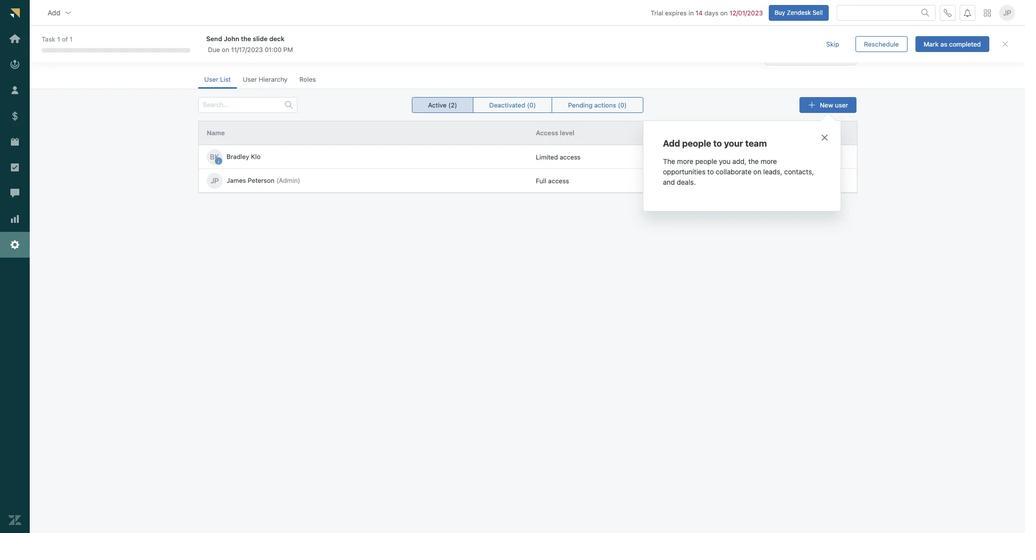 Task type: describe. For each thing, give the bounding box(es) containing it.
2 1 from the left
[[70, 35, 73, 43]]

11/17/2023
[[231, 46, 263, 53]]

the
[[664, 157, 676, 166]]

john
[[224, 35, 239, 42]]

add people to your team
[[664, 138, 768, 149]]

the more people you add, the more opportunities to collaborate on leads, contacts, and deals. ×
[[664, 130, 829, 187]]

buy zendesk sell
[[775, 9, 824, 16]]

mark as completed
[[924, 40, 982, 48]]

access level
[[536, 129, 575, 137]]

the inside send john the slide deck due on 11/17/2023 01:00 pm
[[241, 35, 251, 42]]

×
[[821, 130, 829, 144]]

expires
[[666, 9, 687, 17]]

active
[[428, 101, 447, 109]]

trial
[[651, 9, 664, 17]]

of
[[62, 35, 68, 43]]

due
[[208, 46, 220, 53]]

on inside send john the slide deck due on 11/17/2023 01:00 pm
[[222, 46, 229, 53]]

settings user management
[[198, 39, 279, 60]]

hierarchy
[[259, 75, 288, 83]]

row group containing name
[[199, 122, 858, 145]]

(
[[618, 101, 621, 109]]

active (2) button
[[412, 97, 474, 113]]

user hierarchy
[[243, 75, 288, 83]]

row group containing bk
[[199, 145, 858, 193]]

opportunities
[[664, 168, 706, 176]]

reschedule button
[[856, 36, 908, 52]]

zendesk products image
[[985, 9, 992, 16]]

access
[[536, 129, 559, 137]]

skip
[[827, 40, 840, 48]]

1 more from the left
[[678, 157, 694, 166]]

full access
[[536, 177, 570, 185]]

zendesk image
[[8, 514, 21, 527]]

calls image
[[945, 9, 952, 17]]

bradley
[[227, 153, 249, 161]]

level
[[560, 129, 575, 137]]

full
[[536, 177, 547, 185]]

mark
[[924, 40, 939, 48]]

management
[[221, 49, 279, 60]]

people inside the more people you add, the more opportunities to collaborate on leads, contacts, and deals. ×
[[696, 157, 718, 166]]

1 1 from the left
[[57, 35, 60, 43]]

chevron down image
[[64, 9, 72, 17]]

licenses.
[[811, 47, 837, 55]]

the inside the more people you add, the more opportunities to collaborate on leads, contacts, and deals. ×
[[749, 157, 759, 166]]

new user button
[[800, 97, 857, 113]]

2 more from the left
[[761, 157, 778, 166]]

deactivated (0)
[[490, 101, 536, 109]]

and
[[664, 178, 675, 187]]

james
[[227, 177, 246, 185]]

limited access
[[536, 153, 581, 161]]

list
[[220, 75, 231, 83]]

to inside the more people you add, the more opportunities to collaborate on leads, contacts, and deals. ×
[[708, 168, 714, 176]]

0
[[621, 101, 625, 109]]

deactivated (0) button
[[473, 97, 553, 113]]

settings
[[198, 39, 225, 46]]

you
[[720, 157, 731, 166]]

× button
[[821, 130, 829, 144]]

pm
[[284, 46, 293, 53]]

contacts,
[[785, 168, 815, 176]]

as
[[941, 40, 948, 48]]

user list
[[204, 75, 231, 83]]

0 vertical spatial people
[[683, 138, 712, 149]]

(2)
[[449, 101, 457, 109]]

skip button
[[818, 36, 848, 52]]

deck
[[269, 35, 285, 42]]

send
[[206, 35, 222, 42]]

name
[[207, 129, 225, 137]]

actions
[[595, 101, 617, 109]]

pending
[[569, 101, 593, 109]]

using
[[786, 47, 803, 55]]

2
[[805, 47, 809, 55]]

14
[[696, 9, 703, 17]]

zendesk
[[787, 9, 812, 16]]



Task type: locate. For each thing, give the bounding box(es) containing it.
jp inside button
[[1004, 8, 1012, 17]]

1 vertical spatial search image
[[285, 101, 293, 109]]

jp button
[[1000, 5, 1016, 21]]

0 vertical spatial on
[[721, 9, 728, 17]]

1 vertical spatial people
[[696, 157, 718, 166]]

0 horizontal spatial 1
[[57, 35, 60, 43]]

1 horizontal spatial search image
[[922, 9, 930, 17]]

12/01/2023
[[730, 9, 763, 17]]

access for full access
[[549, 177, 570, 185]]

send john the slide deck link
[[206, 34, 801, 43]]

in
[[689, 9, 694, 17]]

add button
[[40, 3, 80, 23]]

on left leads,
[[754, 168, 762, 176]]

0 vertical spatial access
[[560, 153, 581, 161]]

new
[[821, 101, 834, 109]]

search image left calls image
[[922, 9, 930, 17]]

1 horizontal spatial on
[[721, 9, 728, 17]]

1 vertical spatial jp
[[211, 176, 219, 185]]

user
[[198, 49, 219, 60], [204, 75, 219, 83], [243, 75, 257, 83]]

2 horizontal spatial on
[[754, 168, 762, 176]]

deactivated
[[490, 101, 526, 109]]

the up 11/17/2023
[[241, 35, 251, 42]]

jp down info fill icon
[[211, 176, 219, 185]]

on right days
[[721, 9, 728, 17]]

leads,
[[764, 168, 783, 176]]

access right limited
[[560, 153, 581, 161]]

row group down access
[[199, 145, 858, 193]]

0 vertical spatial search image
[[922, 9, 930, 17]]

user left hierarchy
[[243, 75, 257, 83]]

0 horizontal spatial search image
[[285, 101, 293, 109]]

add for add
[[48, 8, 60, 17]]

)
[[625, 101, 627, 109]]

Search... field
[[203, 98, 281, 113]]

1 horizontal spatial more
[[761, 157, 778, 166]]

task 1 of 1
[[42, 35, 73, 43]]

bk
[[210, 153, 219, 161]]

row group down (0)
[[199, 122, 858, 145]]

0 horizontal spatial on
[[222, 46, 229, 53]]

1 horizontal spatial the
[[749, 157, 759, 166]]

1 right of
[[70, 35, 73, 43]]

sell
[[813, 9, 824, 16]]

add up the
[[664, 138, 681, 149]]

to left the your
[[714, 138, 723, 149]]

(0)
[[527, 101, 536, 109]]

jp right zendesk products icon
[[1004, 8, 1012, 17]]

on inside the more people you add, the more opportunities to collaborate on leads, contacts, and deals. ×
[[754, 168, 762, 176]]

1
[[57, 35, 60, 43], [70, 35, 73, 43]]

access right "full"
[[549, 177, 570, 185]]

cancel image
[[1002, 40, 1010, 48]]

peterson
[[248, 177, 275, 185]]

your
[[725, 138, 744, 149]]

user down settings link
[[198, 49, 219, 60]]

1 vertical spatial the
[[749, 157, 759, 166]]

roles
[[300, 75, 316, 83]]

people
[[683, 138, 712, 149], [696, 157, 718, 166]]

to left collaborate
[[708, 168, 714, 176]]

add,
[[733, 157, 747, 166]]

2 vertical spatial on
[[754, 168, 762, 176]]

search image
[[922, 9, 930, 17], [285, 101, 293, 109]]

1 horizontal spatial add
[[664, 138, 681, 149]]

deals.
[[677, 178, 696, 187]]

days
[[705, 9, 719, 17]]

1 horizontal spatial 1
[[70, 35, 73, 43]]

add inside button
[[48, 8, 60, 17]]

trial expires in 14 days on 12/01/2023
[[651, 9, 763, 17]]

more up leads,
[[761, 157, 778, 166]]

klo
[[251, 153, 261, 161]]

info fill image
[[215, 157, 223, 165]]

user inside settings user management
[[198, 49, 219, 60]]

task
[[42, 35, 55, 43]]

add for add people to your team
[[664, 138, 681, 149]]

people left you
[[696, 157, 718, 166]]

0 vertical spatial add
[[48, 8, 60, 17]]

team
[[746, 138, 768, 149]]

buy zendesk sell button
[[769, 5, 829, 21]]

on right due
[[222, 46, 229, 53]]

0 vertical spatial to
[[714, 138, 723, 149]]

0 horizontal spatial add
[[48, 8, 60, 17]]

access
[[560, 153, 581, 161], [549, 177, 570, 185]]

0 vertical spatial the
[[241, 35, 251, 42]]

collaborate
[[716, 168, 752, 176]]

settings link
[[198, 39, 225, 46]]

slide
[[253, 35, 268, 42]]

jp
[[1004, 8, 1012, 17], [211, 176, 219, 185]]

buy
[[775, 9, 786, 16]]

active (2)
[[428, 101, 457, 109]]

to
[[714, 138, 723, 149], [708, 168, 714, 176]]

0 vertical spatial jp
[[1004, 8, 1012, 17]]

1 horizontal spatial jp
[[1004, 8, 1012, 17]]

row group
[[199, 122, 858, 145], [199, 145, 858, 193]]

1 vertical spatial access
[[549, 177, 570, 185]]

more up opportunities
[[678, 157, 694, 166]]

1 vertical spatial add
[[664, 138, 681, 149]]

new user
[[821, 101, 849, 109]]

search image down hierarchy
[[285, 101, 293, 109]]

the
[[241, 35, 251, 42], [749, 157, 759, 166]]

user for user list
[[204, 75, 219, 83]]

user
[[836, 101, 849, 109]]

send john the slide deck due on 11/17/2023 01:00 pm
[[206, 35, 293, 53]]

people up opportunities
[[683, 138, 712, 149]]

reschedule
[[865, 40, 900, 48]]

using 2 licenses.
[[786, 47, 837, 55]]

1 left of
[[57, 35, 60, 43]]

1 vertical spatial to
[[708, 168, 714, 176]]

pending actions ( 0 )
[[569, 101, 627, 109]]

completed
[[950, 40, 982, 48]]

(admin)
[[277, 177, 300, 185]]

0 horizontal spatial jp
[[211, 176, 219, 185]]

add image
[[809, 101, 817, 109]]

01:00
[[265, 46, 282, 53]]

user for user hierarchy
[[243, 75, 257, 83]]

james peterson (admin)
[[227, 177, 300, 185]]

add left chevron down icon
[[48, 8, 60, 17]]

0 horizontal spatial the
[[241, 35, 251, 42]]

bell image
[[964, 9, 972, 17]]

limited
[[536, 153, 558, 161]]

0 horizontal spatial more
[[678, 157, 694, 166]]

the right add,
[[749, 157, 759, 166]]

2 row group from the top
[[199, 145, 858, 193]]

bradley klo
[[227, 153, 261, 161]]

1 row group from the top
[[199, 122, 858, 145]]

1 vertical spatial on
[[222, 46, 229, 53]]

access for limited access
[[560, 153, 581, 161]]

mark as completed button
[[916, 36, 990, 52]]

user left list
[[204, 75, 219, 83]]



Task type: vqa. For each thing, say whether or not it's contained in the screenshot.
×
yes



